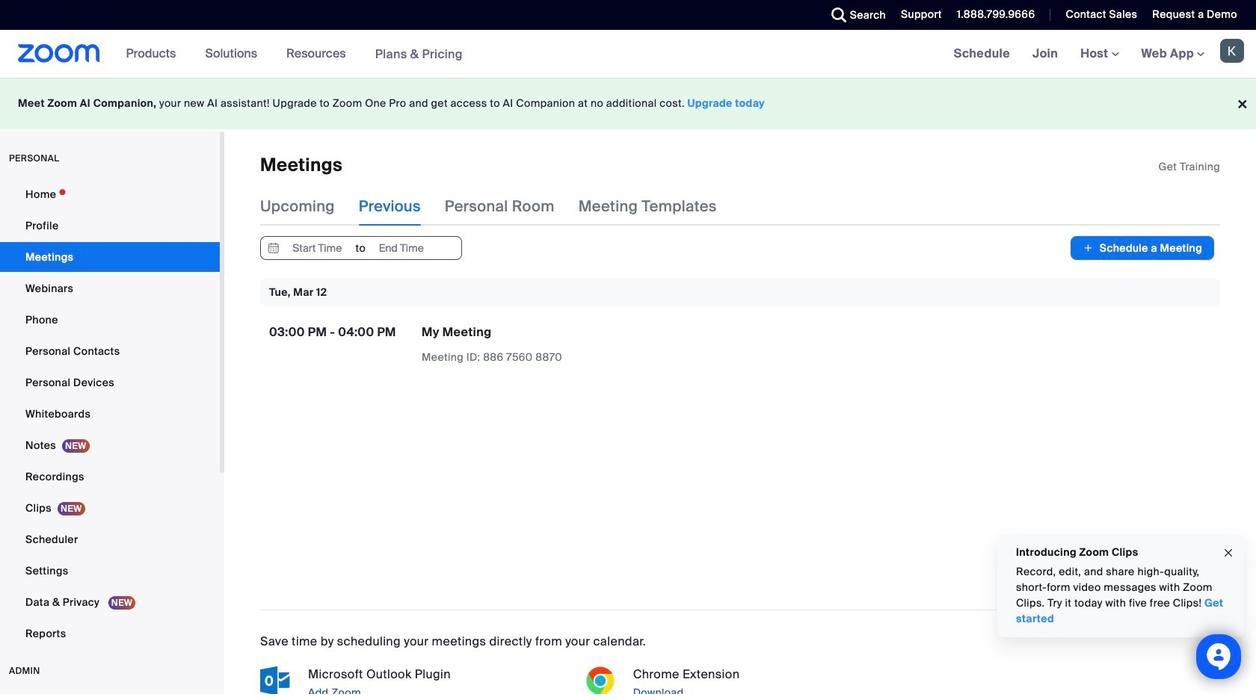 Task type: describe. For each thing, give the bounding box(es) containing it.
add image
[[1083, 241, 1094, 256]]

report image
[[882, 330, 894, 342]]

Date Range Picker Start field
[[283, 237, 352, 260]]

Date Range Picker End field
[[367, 237, 436, 260]]

tabs of meeting tab list
[[260, 187, 741, 226]]

meetings navigation
[[943, 30, 1256, 79]]

personal menu menu
[[0, 179, 220, 651]]



Task type: vqa. For each thing, say whether or not it's contained in the screenshot.
Meetings NAVIGATION on the right of page
yes



Task type: locate. For each thing, give the bounding box(es) containing it.
my meeting element
[[422, 325, 492, 341]]

zoom logo image
[[18, 44, 100, 63]]

footer
[[0, 78, 1256, 129]]

profile picture image
[[1220, 39, 1244, 63]]

1 vertical spatial application
[[422, 325, 683, 366]]

1 horizontal spatial application
[[1159, 159, 1220, 174]]

0 horizontal spatial application
[[422, 325, 683, 366]]

0 vertical spatial application
[[1159, 159, 1220, 174]]

banner
[[0, 30, 1256, 79]]

application
[[1159, 159, 1220, 174], [422, 325, 683, 366]]

date image
[[265, 237, 283, 260]]

close image
[[1223, 545, 1235, 562]]

product information navigation
[[115, 30, 474, 79]]



